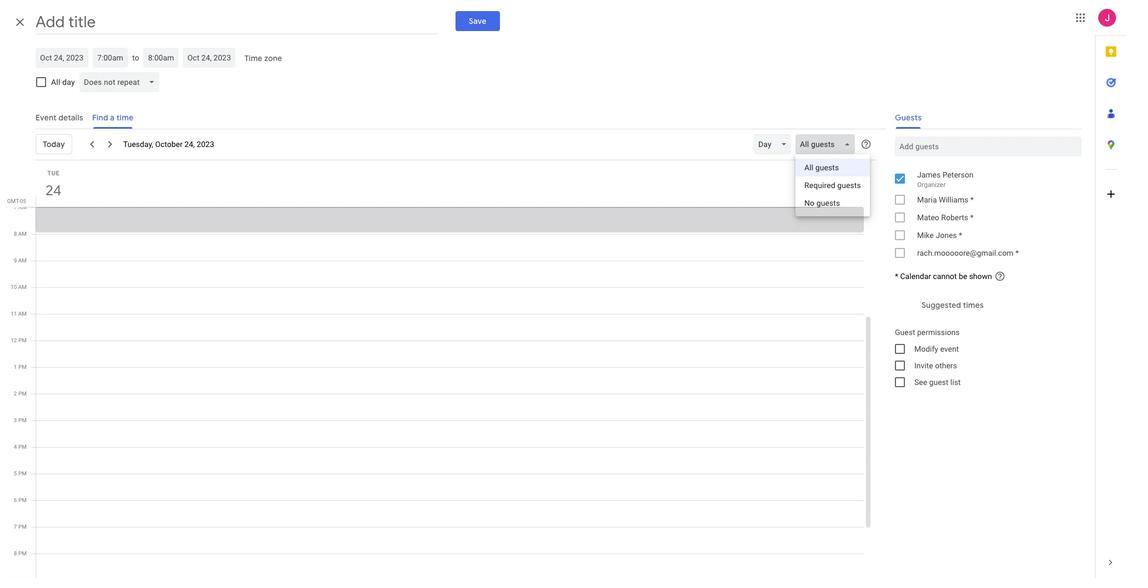 Task type: describe. For each thing, give the bounding box(es) containing it.
* left "calendar"
[[895, 272, 898, 281]]

2 pm
[[14, 391, 27, 397]]

11
[[11, 311, 17, 317]]

* inside "rach.mooooore@gmail.com" tree item
[[1016, 249, 1019, 258]]

gmt-05
[[7, 198, 26, 204]]

mateo
[[917, 213, 939, 222]]

to
[[132, 53, 139, 62]]

navigation toolbar
[[36, 129, 877, 217]]

time
[[245, 53, 263, 63]]

am for 11 am
[[18, 311, 27, 317]]

mike jones *
[[917, 231, 962, 240]]

day
[[62, 78, 75, 87]]

am for 9 am
[[18, 258, 27, 264]]

all day
[[51, 78, 75, 87]]

9 am
[[14, 258, 27, 264]]

jones
[[936, 231, 957, 240]]

time zone button
[[240, 48, 287, 68]]

guest
[[929, 378, 949, 387]]

save button
[[455, 11, 500, 31]]

guests invited to this event. tree
[[886, 168, 1082, 262]]

rach.mooooore@gmail.com
[[917, 249, 1014, 258]]

End date text field
[[187, 51, 231, 64]]

Guests text field
[[900, 137, 1077, 157]]

5
[[14, 471, 17, 477]]

see
[[915, 378, 927, 387]]

required guests option
[[796, 177, 870, 194]]

october
[[155, 140, 183, 149]]

am for 10 am
[[18, 284, 27, 291]]

Start time text field
[[97, 51, 123, 64]]

8 am
[[14, 231, 27, 237]]

tuesday,
[[123, 140, 153, 149]]

11 am
[[11, 311, 27, 317]]

suggested times button
[[917, 296, 988, 316]]

pm for 5 pm
[[18, 471, 27, 477]]

pm for 4 pm
[[18, 444, 27, 451]]

6 pm
[[14, 498, 27, 504]]

mateo roberts tree item
[[886, 209, 1082, 227]]

tue 24
[[45, 170, 61, 200]]

permissions
[[917, 328, 960, 337]]

zone
[[265, 53, 282, 63]]

pm for 3 pm
[[18, 418, 27, 424]]

mike
[[917, 231, 934, 240]]

james
[[917, 171, 941, 179]]

invite
[[915, 362, 933, 371]]

others
[[935, 362, 957, 371]]

pm for 6 pm
[[18, 498, 27, 504]]

maria williams tree item
[[886, 191, 1082, 209]]

9
[[14, 258, 17, 264]]

james peterson, organizer tree item
[[886, 168, 1082, 191]]

save
[[469, 16, 486, 26]]

8 for 8 am
[[14, 231, 17, 237]]

modify
[[915, 345, 938, 354]]

1
[[14, 364, 17, 371]]

shown
[[969, 272, 992, 281]]

pm for 12 pm
[[18, 338, 27, 344]]

24 grid
[[0, 21, 873, 579]]

12
[[11, 338, 17, 344]]

maria williams *
[[917, 196, 974, 204]]

am for 8 am
[[18, 231, 27, 237]]

4
[[14, 444, 17, 451]]

pm for 1 pm
[[18, 364, 27, 371]]

1 pm
[[14, 364, 27, 371]]

cannot
[[933, 272, 957, 281]]

05
[[20, 198, 26, 204]]

guest filter list box
[[796, 154, 870, 217]]

group containing guest permissions
[[886, 324, 1082, 391]]

today
[[43, 139, 65, 149]]

6
[[14, 498, 17, 504]]

3
[[14, 418, 17, 424]]

pm for 8 pm
[[18, 551, 27, 557]]

24,
[[185, 140, 195, 149]]

End time text field
[[148, 51, 174, 64]]

* calendar cannot be shown
[[895, 272, 992, 281]]

tuesday, october 24 element
[[41, 178, 66, 204]]



Task type: locate. For each thing, give the bounding box(es) containing it.
1 vertical spatial 7
[[14, 524, 17, 531]]

guest permissions
[[895, 328, 960, 337]]

8 pm from the top
[[18, 524, 27, 531]]

pm right 4
[[18, 444, 27, 451]]

10
[[11, 284, 17, 291]]

7 am
[[14, 204, 27, 211]]

* right "jones"
[[959, 231, 962, 240]]

tue
[[47, 170, 60, 177]]

None field
[[79, 72, 164, 92], [754, 134, 796, 154], [796, 134, 860, 154], [79, 72, 164, 92], [754, 134, 796, 154], [796, 134, 860, 154]]

rach.mooooore@gmail.com tree item
[[886, 244, 1082, 262]]

am up 8 am
[[18, 204, 27, 211]]

pm down 6 pm
[[18, 524, 27, 531]]

peterson
[[943, 171, 974, 179]]

1 pm from the top
[[18, 338, 27, 344]]

2 pm from the top
[[18, 364, 27, 371]]

1 am from the top
[[18, 204, 27, 211]]

1 vertical spatial 8
[[14, 551, 17, 557]]

am right the 9
[[18, 258, 27, 264]]

7 for 7 pm
[[14, 524, 17, 531]]

7 for 7 am
[[14, 204, 17, 211]]

times
[[963, 301, 984, 311]]

2
[[14, 391, 17, 397]]

7 down 6
[[14, 524, 17, 531]]

5 am from the top
[[18, 311, 27, 317]]

guest
[[895, 328, 915, 337]]

organizer
[[917, 181, 946, 189]]

5 pm from the top
[[18, 444, 27, 451]]

gmt-
[[7, 198, 20, 204]]

* right "roberts"
[[970, 213, 974, 222]]

1 7 from the top
[[14, 204, 17, 211]]

am
[[18, 204, 27, 211], [18, 231, 27, 237], [18, 258, 27, 264], [18, 284, 27, 291], [18, 311, 27, 317]]

12 pm
[[11, 338, 27, 344]]

invite others
[[915, 362, 957, 371]]

mateo roberts *
[[917, 213, 974, 222]]

maria
[[917, 196, 937, 204]]

8 up the 9
[[14, 231, 17, 237]]

* inside maria williams tree item
[[970, 196, 974, 204]]

event
[[940, 345, 959, 354]]

list
[[951, 378, 961, 387]]

Start date text field
[[40, 51, 84, 64]]

* right williams
[[970, 196, 974, 204]]

8 pm
[[14, 551, 27, 557]]

calendar
[[900, 272, 931, 281]]

tab list
[[1096, 36, 1126, 548]]

cell
[[36, 21, 864, 579]]

row
[[31, 21, 864, 579]]

0 vertical spatial 7
[[14, 204, 17, 211]]

pm right '2'
[[18, 391, 27, 397]]

pm for 7 pm
[[18, 524, 27, 531]]

pm right 3
[[18, 418, 27, 424]]

5 pm
[[14, 471, 27, 477]]

8 for 8 pm
[[14, 551, 17, 557]]

am down 7 am
[[18, 231, 27, 237]]

be
[[959, 272, 967, 281]]

all
[[51, 78, 60, 87]]

tuesday, october 24, 2023
[[123, 140, 214, 149]]

williams
[[939, 196, 968, 204]]

* inside mike jones tree item
[[959, 231, 962, 240]]

7 pm
[[14, 524, 27, 531]]

7
[[14, 204, 17, 211], [14, 524, 17, 531]]

* for mike jones *
[[959, 231, 962, 240]]

am right 11
[[18, 311, 27, 317]]

6 pm from the top
[[18, 471, 27, 477]]

pm right 12
[[18, 338, 27, 344]]

9 pm from the top
[[18, 551, 27, 557]]

3 pm from the top
[[18, 391, 27, 397]]

pm down 7 pm
[[18, 551, 27, 557]]

no guests option
[[796, 194, 870, 212]]

10 am
[[11, 284, 27, 291]]

* for mateo roberts *
[[970, 213, 974, 222]]

2 8 from the top
[[14, 551, 17, 557]]

8
[[14, 231, 17, 237], [14, 551, 17, 557]]

roberts
[[941, 213, 968, 222]]

modify event
[[915, 345, 959, 354]]

group
[[886, 324, 1082, 391]]

am right 10
[[18, 284, 27, 291]]

* down mike jones tree item
[[1016, 249, 1019, 258]]

mike jones tree item
[[886, 227, 1082, 244]]

time zone
[[245, 53, 282, 63]]

2023
[[197, 140, 214, 149]]

see guest list
[[915, 378, 961, 387]]

* inside mateo roberts tree item
[[970, 213, 974, 222]]

0 vertical spatial 8
[[14, 231, 17, 237]]

4 pm from the top
[[18, 418, 27, 424]]

pm right 6
[[18, 498, 27, 504]]

Title text field
[[36, 10, 438, 34]]

all guests option
[[796, 159, 870, 177]]

am for 7 am
[[18, 204, 27, 211]]

3 am from the top
[[18, 258, 27, 264]]

8 down 7 pm
[[14, 551, 17, 557]]

1 8 from the top
[[14, 231, 17, 237]]

* for maria williams *
[[970, 196, 974, 204]]

james peterson organizer
[[917, 171, 974, 189]]

today button
[[36, 131, 72, 158]]

3 pm
[[14, 418, 27, 424]]

7 pm from the top
[[18, 498, 27, 504]]

2 7 from the top
[[14, 524, 17, 531]]

2 am from the top
[[18, 231, 27, 237]]

suggested
[[922, 301, 961, 311]]

*
[[970, 196, 974, 204], [970, 213, 974, 222], [959, 231, 962, 240], [1016, 249, 1019, 258], [895, 272, 898, 281]]

4 am from the top
[[18, 284, 27, 291]]

pm right 5
[[18, 471, 27, 477]]

24
[[45, 182, 61, 200]]

24 column header
[[36, 161, 864, 207]]

pm for 2 pm
[[18, 391, 27, 397]]

4 pm
[[14, 444, 27, 451]]

rach.mooooore@gmail.com *
[[917, 249, 1019, 258]]

pm right 1 on the left of page
[[18, 364, 27, 371]]

pm
[[18, 338, 27, 344], [18, 364, 27, 371], [18, 391, 27, 397], [18, 418, 27, 424], [18, 444, 27, 451], [18, 471, 27, 477], [18, 498, 27, 504], [18, 524, 27, 531], [18, 551, 27, 557]]

suggested times
[[922, 301, 984, 311]]

7 left 05
[[14, 204, 17, 211]]



Task type: vqa. For each thing, say whether or not it's contained in the screenshot.
Tue 24
yes



